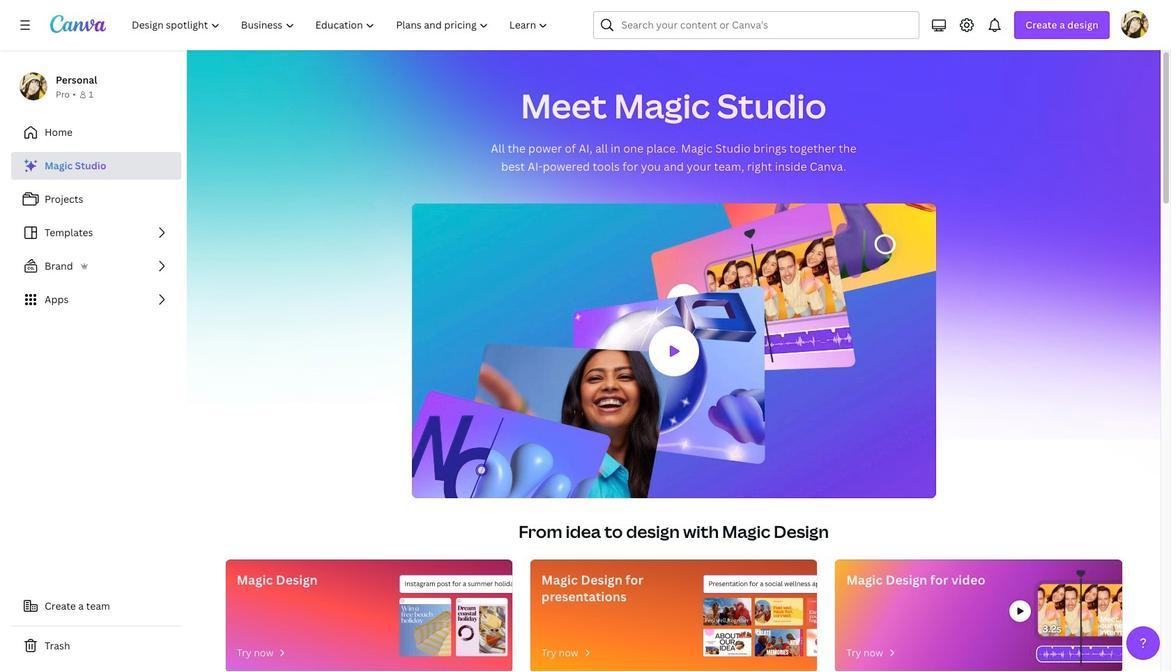 Task type: vqa. For each thing, say whether or not it's contained in the screenshot.
the Top level navigation "ELEMENT"
yes



Task type: describe. For each thing, give the bounding box(es) containing it.
Search search field
[[622, 12, 892, 38]]

stephanie aranda image
[[1122, 10, 1150, 38]]



Task type: locate. For each thing, give the bounding box(es) containing it.
list
[[11, 152, 181, 314]]

None search field
[[594, 11, 920, 39]]

top level navigation element
[[123, 11, 560, 39]]



